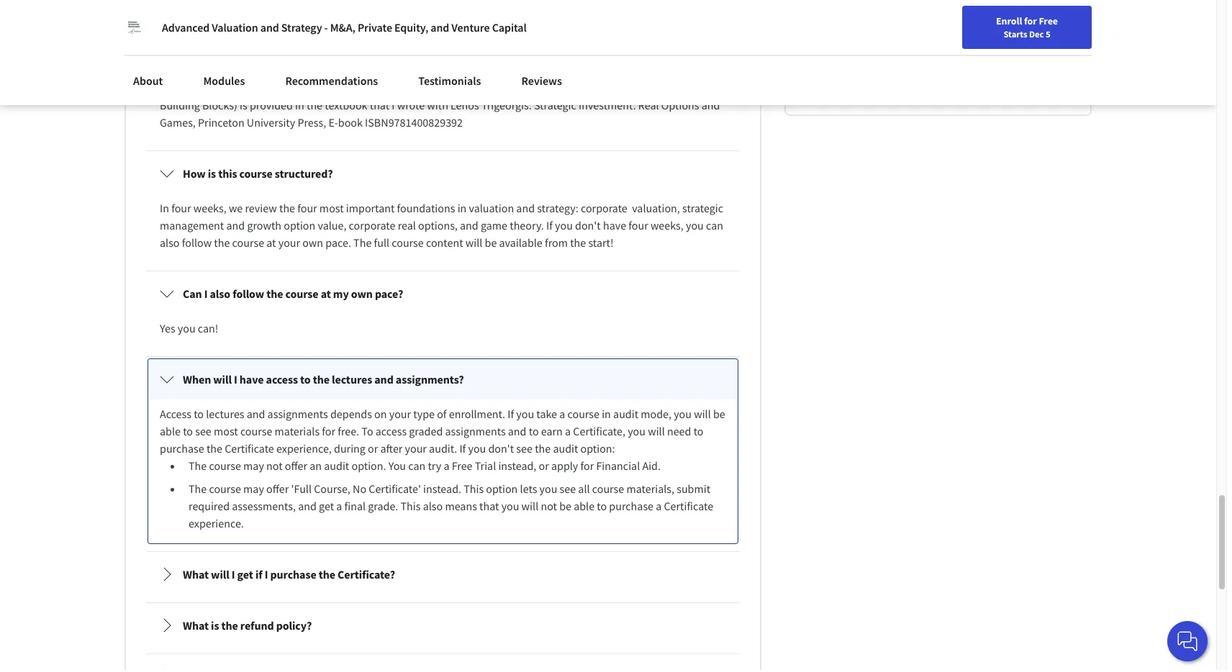 Task type: locate. For each thing, give the bounding box(es) containing it.
1 horizontal spatial four
[[298, 201, 317, 216]]

don't up trial
[[489, 442, 514, 456]]

recommendations
[[285, 73, 378, 88]]

i left if
[[232, 568, 235, 582]]

free inside the enroll for free starts dec 5
[[1039, 14, 1059, 27]]

about link
[[125, 65, 172, 96]]

try
[[428, 459, 442, 473]]

i inside dropdown button
[[204, 287, 208, 301]]

None search field
[[205, 9, 551, 38]]

you inside you can follow the mooc without studying additional sources. further reading of the discussed topics, including the building blocks) is provided in the textbook that i wrote with lenos trigeorgis: strategic investment: real options and games, princeton university press, e-book isbn9781400829392
[[160, 81, 177, 95]]

don't
[[575, 218, 601, 233], [489, 442, 514, 456]]

financial
[[597, 459, 640, 473]]

2 horizontal spatial for
[[1025, 14, 1037, 27]]

1 vertical spatial have
[[240, 373, 264, 387]]

0 horizontal spatial in
[[295, 98, 304, 113]]

you can follow the mooc without studying additional sources. further reading of the discussed topics, including the building blocks) is provided in the textbook that i wrote with lenos trigeorgis: strategic investment: real options and games, princeton university press, e-book isbn9781400829392
[[160, 81, 723, 130]]

'full
[[291, 482, 312, 496]]

0 vertical spatial get
[[319, 499, 334, 514]]

trigeorgis:
[[482, 98, 532, 113]]

enroll for free starts dec 5
[[997, 14, 1059, 40]]

this up means
[[464, 482, 484, 496]]

2 horizontal spatial purchase
[[609, 499, 654, 514]]

-
[[324, 20, 328, 35]]

is left this
[[208, 167, 216, 181]]

1 horizontal spatial assignments
[[445, 424, 506, 439]]

my for studies?
[[380, 46, 396, 61]]

1 vertical spatial option
[[486, 482, 518, 496]]

with
[[427, 98, 449, 113]]

1 horizontal spatial my
[[380, 46, 396, 61]]

option.
[[352, 459, 386, 473]]

earn
[[541, 424, 563, 439]]

venture
[[452, 20, 490, 35]]

lectures inside access to lectures and assignments depends on your type of enrollment. if you take a course in audit mode, you will be able to see most course materials for free. to access graded assignments and to earn a certificate, you will need to purchase the certificate experience, during or after your audit. if you don't see the audit option:
[[206, 407, 245, 422]]

will right mode,
[[694, 407, 711, 422]]

purchase inside the course may offer 'full course, no certificate' instead. this option lets you see all course materials, submit required assessments, and get a final grade. this also means that you will not be able to purchase a certificate experience.
[[609, 499, 654, 514]]

0 vertical spatial you
[[160, 81, 177, 95]]

0 vertical spatial of
[[536, 81, 546, 95]]

in down without
[[295, 98, 304, 113]]

corporate
[[581, 201, 628, 216], [349, 218, 396, 233]]

2 vertical spatial in
[[602, 407, 611, 422]]

audit.
[[429, 442, 457, 456]]

2 horizontal spatial see
[[560, 482, 576, 496]]

2 may from the top
[[243, 482, 264, 496]]

to
[[362, 424, 373, 439]]

1 what from the top
[[183, 46, 209, 61]]

the up materials
[[313, 373, 330, 387]]

follow inside 'in four weeks, we review the four most important foundations in valuation and strategy: corporate  valuation, strategic management and growth option value, corporate real options, and game theory. if you don't have four weeks, you can also follow the course at your own pace. the full course content will be available from the start!'
[[182, 236, 212, 250]]

see left all
[[560, 482, 576, 496]]

1 vertical spatial you
[[389, 459, 406, 473]]

this down the certificate'
[[401, 499, 421, 514]]

1 horizontal spatial have
[[603, 218, 627, 233]]

certificate
[[225, 442, 274, 456], [664, 499, 714, 514]]

have inside 'in four weeks, we review the four most important foundations in valuation and strategy: corporate  valuation, strategic management and growth option value, corporate real options, and game theory. if you don't have four weeks, you can also follow the course at your own pace. the full course content will be available from the start!'
[[603, 218, 627, 233]]

a right earn
[[565, 424, 571, 439]]

0 horizontal spatial or
[[368, 442, 378, 456]]

also down the instead.
[[423, 499, 443, 514]]

for left free.
[[322, 424, 336, 439]]

1 horizontal spatial for
[[581, 459, 594, 473]]

for inside the enroll for free starts dec 5
[[1025, 14, 1037, 27]]

be inside access to lectures and assignments depends on your type of enrollment. if you take a course in audit mode, you will be able to see most course materials for free. to access graded assignments and to earn a certificate, you will need to purchase the certificate experience, during or after your audit. if you don't see the audit option:
[[714, 407, 726, 422]]

0 horizontal spatial free
[[452, 459, 473, 473]]

0 vertical spatial most
[[320, 201, 344, 216]]

lectures inside when will i have access to the lectures and assignments? dropdown button
[[332, 373, 372, 387]]

to down financial
[[597, 499, 607, 514]]

the right review
[[279, 201, 295, 216]]

0 vertical spatial in
[[295, 98, 304, 113]]

2 what from the top
[[183, 568, 209, 582]]

0 vertical spatial don't
[[575, 218, 601, 233]]

purchase inside access to lectures and assignments depends on your type of enrollment. if you take a course in audit mode, you will be able to see most course materials for free. to access graded assignments and to earn a certificate, you will need to purchase the certificate experience, during or after your audit. if you don't see the audit option:
[[160, 442, 204, 456]]

also inside the course may offer 'full course, no certificate' instead. this option lets you see all course materials, submit required assessments, and get a final grade. this also means that you will not be able to purchase a certificate experience.
[[423, 499, 443, 514]]

materials
[[275, 424, 320, 439]]

purchase down materials,
[[609, 499, 654, 514]]

modules
[[203, 73, 245, 88]]

i
[[281, 46, 284, 61], [392, 98, 395, 113], [204, 287, 208, 301], [234, 373, 237, 387], [232, 568, 235, 582], [265, 568, 268, 582]]

1 horizontal spatial option
[[486, 482, 518, 496]]

my down private
[[380, 46, 396, 61]]

access up materials
[[266, 373, 298, 387]]

1 vertical spatial what
[[183, 568, 209, 582]]

four down valuation, on the right top of page
[[629, 218, 649, 233]]

what is the refund policy? button
[[148, 606, 738, 646]]

you down strategic
[[686, 218, 704, 233]]

get inside the course may offer 'full course, no certificate' instead. this option lets you see all course materials, submit required assessments, and get a final grade. this also means that you will not be able to purchase a certificate experience.
[[319, 499, 334, 514]]

0 vertical spatial free
[[1039, 14, 1059, 27]]

see up 'instead,'
[[517, 442, 533, 456]]

i down additional
[[392, 98, 395, 113]]

1 horizontal spatial that
[[480, 499, 499, 514]]

0 horizontal spatial that
[[370, 98, 390, 113]]

i right when
[[234, 373, 237, 387]]

lets
[[520, 482, 538, 496]]

no
[[353, 482, 367, 496]]

advanced valuation and strategy - m&a, private equity, and venture capital
[[162, 20, 527, 35]]

don't inside access to lectures and assignments depends on your type of enrollment. if you take a course in audit mode, you will be able to see most course materials for free. to access graded assignments and to earn a certificate, you will need to purchase the certificate experience, during or after your audit. if you don't see the audit option:
[[489, 442, 514, 456]]

1 vertical spatial audit
[[553, 442, 579, 456]]

follow inside can i also follow the course at my own pace? dropdown button
[[233, 287, 264, 301]]

be inside the course may offer 'full course, no certificate' instead. this option lets you see all course materials, submit required assessments, and get a final grade. this also means that you will not be able to purchase a certificate experience.
[[560, 499, 572, 514]]

1 vertical spatial that
[[480, 499, 499, 514]]

0 horizontal spatial have
[[240, 373, 264, 387]]

strategy:
[[537, 201, 579, 216]]

offer
[[285, 459, 308, 473], [267, 482, 289, 496]]

in left valuation
[[458, 201, 467, 216]]

have up start!
[[603, 218, 627, 233]]

see down when
[[195, 424, 212, 439]]

options
[[662, 98, 700, 113]]

lectures down when
[[206, 407, 245, 422]]

assignments down "enrollment." at the left of page
[[445, 424, 506, 439]]

1 horizontal spatial at
[[321, 287, 331, 301]]

access inside dropdown button
[[266, 373, 298, 387]]

your up the course may not offer an audit option. you can try a free trial instead, or apply for financial aid.
[[405, 442, 427, 456]]

will right when
[[213, 373, 232, 387]]

wrote
[[397, 98, 425, 113]]

will down game
[[466, 236, 483, 250]]

for
[[1025, 14, 1037, 27], [322, 424, 336, 439], [581, 459, 594, 473]]

if right "enrollment." at the left of page
[[508, 407, 514, 422]]

to inside the course may offer 'full course, no certificate' instead. this option lets you see all course materials, submit required assessments, and get a final grade. this also means that you will not be able to purchase a certificate experience.
[[597, 499, 607, 514]]

get left if
[[237, 568, 253, 582]]

what left the refund
[[183, 619, 209, 633]]

be
[[485, 236, 497, 250], [714, 407, 726, 422], [560, 499, 572, 514]]

2 vertical spatial audit
[[324, 459, 349, 473]]

0 horizontal spatial if
[[460, 442, 466, 456]]

audit
[[614, 407, 639, 422], [553, 442, 579, 456], [324, 459, 349, 473]]

additional
[[366, 81, 415, 95]]

is inside you can follow the mooc without studying additional sources. further reading of the discussed topics, including the building blocks) is provided in the textbook that i wrote with lenos trigeorgis: strategic investment: real options and games, princeton university press, e-book isbn9781400829392
[[240, 98, 248, 113]]

1 vertical spatial offer
[[267, 482, 289, 496]]

will inside dropdown button
[[211, 568, 230, 582]]

the inside the course may offer 'full course, no certificate' instead. this option lets you see all course materials, submit required assessments, and get a final grade. this also means that you will not be able to purchase a certificate experience.
[[189, 482, 207, 496]]

0 vertical spatial follow
[[199, 81, 229, 95]]

1 horizontal spatial corporate
[[581, 201, 628, 216]]

a right take
[[560, 407, 566, 422]]

2 horizontal spatial if
[[547, 218, 553, 233]]

four down structured?
[[298, 201, 317, 216]]

get
[[319, 499, 334, 514], [237, 568, 253, 582]]

1 vertical spatial access
[[376, 424, 407, 439]]

1 horizontal spatial in
[[458, 201, 467, 216]]

your
[[278, 236, 300, 250], [389, 407, 411, 422], [405, 442, 427, 456]]

to up materials
[[300, 373, 311, 387]]

to inside the what literature can i consult to support my studies? dropdown button
[[325, 46, 336, 61]]

when will i have access to the lectures and assignments? button
[[148, 360, 738, 400]]

is left the refund
[[211, 619, 219, 633]]

1 horizontal spatial also
[[210, 287, 231, 301]]

0 vertical spatial for
[[1025, 14, 1037, 27]]

you left take
[[517, 407, 534, 422]]

0 vertical spatial what
[[183, 46, 209, 61]]

0 horizontal spatial also
[[160, 236, 180, 250]]

0 horizontal spatial certificate
[[225, 442, 274, 456]]

can
[[261, 46, 278, 61], [180, 81, 197, 95], [706, 218, 724, 233], [408, 459, 426, 473]]

1 vertical spatial this
[[401, 499, 421, 514]]

may inside the course may offer 'full course, no certificate' instead. this option lets you see all course materials, submit required assessments, and get a final grade. this also means that you will not be able to purchase a certificate experience.
[[243, 482, 264, 496]]

2 vertical spatial what
[[183, 619, 209, 633]]

1 vertical spatial certificate
[[664, 499, 714, 514]]

or
[[368, 442, 378, 456], [539, 459, 549, 473]]

i right 'can' on the left of page
[[204, 287, 208, 301]]

be right mode,
[[714, 407, 726, 422]]

get inside dropdown button
[[237, 568, 253, 582]]

1 horizontal spatial of
[[536, 81, 546, 95]]

1 vertical spatial is
[[208, 167, 216, 181]]

0 horizontal spatial own
[[303, 236, 323, 250]]

this
[[464, 482, 484, 496], [401, 499, 421, 514]]

structured?
[[275, 167, 333, 181]]

a right try
[[444, 459, 450, 473]]

english
[[941, 16, 976, 31]]

if right audit.
[[460, 442, 466, 456]]

if
[[256, 568, 263, 582]]

1 vertical spatial my
[[333, 287, 349, 301]]

enrollment.
[[449, 407, 506, 422]]

at down growth
[[267, 236, 276, 250]]

and inside the course may offer 'full course, no certificate' instead. this option lets you see all course materials, submit required assessments, and get a final grade. this also means that you will not be able to purchase a certificate experience.
[[298, 499, 317, 514]]

0 horizontal spatial my
[[333, 287, 349, 301]]

the inside 'in four weeks, we review the four most important foundations in valuation and strategy: corporate  valuation, strategic management and growth option value, corporate real options, and game theory. if you don't have four weeks, you can also follow the course at your own pace. the full course content will be available from the start!'
[[354, 236, 372, 250]]

0 horizontal spatial don't
[[489, 442, 514, 456]]

instead,
[[499, 459, 537, 473]]

can!
[[198, 321, 218, 336]]

be inside 'in four weeks, we review the four most important foundations in valuation and strategy: corporate  valuation, strategic management and growth option value, corporate real options, and game theory. if you don't have four weeks, you can also follow the course at your own pace. the full course content will be available from the start!'
[[485, 236, 497, 250]]

from
[[545, 236, 568, 250]]

my left pace?
[[333, 287, 349, 301]]

to inside when will i have access to the lectures and assignments? dropdown button
[[300, 373, 311, 387]]

1 horizontal spatial get
[[319, 499, 334, 514]]

free.
[[338, 424, 359, 439]]

2 vertical spatial also
[[423, 499, 443, 514]]

follow up the blocks)
[[199, 81, 229, 95]]

0 horizontal spatial for
[[322, 424, 336, 439]]

what for what literature can i consult to support my studies?
[[183, 46, 209, 61]]

0 horizontal spatial purchase
[[160, 442, 204, 456]]

0 vertical spatial see
[[195, 424, 212, 439]]

option left value,
[[284, 218, 316, 233]]

if
[[547, 218, 553, 233], [508, 407, 514, 422], [460, 442, 466, 456]]

1 horizontal spatial weeks,
[[651, 218, 684, 233]]

the inside dropdown button
[[267, 287, 283, 301]]

most up value,
[[320, 201, 344, 216]]

topics,
[[616, 81, 648, 95]]

corporate down the important
[[349, 218, 396, 233]]

blocks)
[[202, 98, 238, 113]]

at inside dropdown button
[[321, 287, 331, 301]]

building
[[160, 98, 200, 113]]

may for offer
[[243, 482, 264, 496]]

on
[[375, 407, 387, 422]]

for down option:
[[581, 459, 594, 473]]

that inside you can follow the mooc without studying additional sources. further reading of the discussed topics, including the building blocks) is provided in the textbook that i wrote with lenos trigeorgis: strategic investment: real options and games, princeton university press, e-book isbn9781400829392
[[370, 98, 390, 113]]

1 horizontal spatial lectures
[[332, 373, 372, 387]]

purchase right if
[[270, 568, 317, 582]]

your down growth
[[278, 236, 300, 250]]

1 vertical spatial the
[[189, 459, 207, 473]]

have
[[603, 218, 627, 233], [240, 373, 264, 387]]

0 horizontal spatial audit
[[324, 459, 349, 473]]

of inside access to lectures and assignments depends on your type of enrollment. if you take a course in audit mode, you will be able to see most course materials for free. to access graded assignments and to earn a certificate, you will need to purchase the certificate experience, during or after your audit. if you don't see the audit option:
[[437, 407, 447, 422]]

what for what will i get if i purchase the certificate?
[[183, 568, 209, 582]]

1 may from the top
[[243, 459, 264, 473]]

see inside the course may offer 'full course, no certificate' instead. this option lets you see all course materials, submit required assessments, and get a final grade. this also means that you will not be able to purchase a certificate experience.
[[560, 482, 576, 496]]

own left pace?
[[351, 287, 373, 301]]

the left mooc
[[231, 81, 247, 95]]

in
[[295, 98, 304, 113], [458, 201, 467, 216], [602, 407, 611, 422]]

at down 'pace.'
[[321, 287, 331, 301]]

what down advanced
[[183, 46, 209, 61]]

not inside the course may offer 'full course, no certificate' instead. this option lets you see all course materials, submit required assessments, and get a final grade. this also means that you will not be able to purchase a certificate experience.
[[541, 499, 557, 514]]

advanced
[[162, 20, 210, 35]]

1 horizontal spatial able
[[574, 499, 595, 514]]

certificate down submit
[[664, 499, 714, 514]]

purchase
[[160, 442, 204, 456], [609, 499, 654, 514], [270, 568, 317, 582]]

1 horizontal spatial you
[[389, 459, 406, 473]]

can inside dropdown button
[[261, 46, 278, 61]]

mode,
[[641, 407, 672, 422]]

is inside dropdown button
[[211, 619, 219, 633]]

more
[[804, 49, 835, 67]]

starts
[[1004, 28, 1028, 40]]

1 vertical spatial in
[[458, 201, 467, 216]]

get down "course," at bottom
[[319, 499, 334, 514]]

the course may not offer an audit option. you can try a free trial instead, or apply for financial aid.
[[189, 459, 661, 473]]

if inside 'in four weeks, we review the four most important foundations in valuation and strategy: corporate  valuation, strategic management and growth option value, corporate real options, and game theory. if you don't have four weeks, you can also follow the course at your own pace. the full course content will be available from the start!'
[[547, 218, 553, 233]]

also inside can i also follow the course at my own pace? dropdown button
[[210, 287, 231, 301]]

1 vertical spatial also
[[210, 287, 231, 301]]

your inside 'in four weeks, we review the four most important foundations in valuation and strategy: corporate  valuation, strategic management and growth option value, corporate real options, and game theory. if you don't have four weeks, you can also follow the course at your own pace. the full course content will be available from the start!'
[[278, 236, 300, 250]]

weeks, down valuation, on the right top of page
[[651, 218, 684, 233]]

audit up apply
[[553, 442, 579, 456]]

will left if
[[211, 568, 230, 582]]

offer down experience, on the left of the page
[[285, 459, 308, 473]]

0 vertical spatial have
[[603, 218, 627, 233]]

princeton
[[198, 115, 245, 130]]

1 horizontal spatial be
[[560, 499, 572, 514]]

graded
[[409, 424, 443, 439]]

the
[[354, 236, 372, 250], [189, 459, 207, 473], [189, 482, 207, 496]]

1 vertical spatial own
[[351, 287, 373, 301]]

valuation
[[212, 20, 258, 35]]

assignments up materials
[[268, 407, 328, 422]]

1 horizontal spatial own
[[351, 287, 373, 301]]

own left 'pace.'
[[303, 236, 323, 250]]

1 vertical spatial be
[[714, 407, 726, 422]]

can down strategic
[[706, 218, 724, 233]]

offer up assessments,
[[267, 482, 289, 496]]

also
[[160, 236, 180, 250], [210, 287, 231, 301], [423, 499, 443, 514]]

0 vertical spatial is
[[240, 98, 248, 113]]

access up after
[[376, 424, 407, 439]]

audit left mode,
[[614, 407, 639, 422]]

take
[[537, 407, 557, 422]]

is for the
[[211, 619, 219, 633]]

testimonials
[[419, 73, 481, 88]]

1 horizontal spatial audit
[[553, 442, 579, 456]]

in inside access to lectures and assignments depends on your type of enrollment. if you take a course in audit mode, you will be able to see most course materials for free. to access graded assignments and to earn a certificate, you will need to purchase the certificate experience, during or after your audit. if you don't see the audit option:
[[602, 407, 611, 422]]

1 horizontal spatial most
[[320, 201, 344, 216]]

i inside dropdown button
[[234, 373, 237, 387]]

0 horizontal spatial at
[[267, 236, 276, 250]]

follow
[[199, 81, 229, 95], [182, 236, 212, 250], [233, 287, 264, 301]]

be down apply
[[560, 499, 572, 514]]

2 vertical spatial purchase
[[270, 568, 317, 582]]

literature
[[211, 46, 259, 61]]

1 horizontal spatial access
[[376, 424, 407, 439]]

the for not
[[189, 459, 207, 473]]

is inside dropdown button
[[208, 167, 216, 181]]

you down after
[[389, 459, 406, 473]]

0 vertical spatial also
[[160, 236, 180, 250]]

of inside you can follow the mooc without studying additional sources. further reading of the discussed topics, including the building blocks) is provided in the textbook that i wrote with lenos trigeorgis: strategic investment: real options and games, princeton university press, e-book isbn9781400829392
[[536, 81, 546, 95]]

2 horizontal spatial in
[[602, 407, 611, 422]]

not down apply
[[541, 499, 557, 514]]

can up building
[[180, 81, 197, 95]]

will inside 'in four weeks, we review the four most important foundations in valuation and strategy: corporate  valuation, strategic management and growth option value, corporate real options, and game theory. if you don't have four weeks, you can also follow the course at your own pace. the full course content will be available from the start!'
[[466, 236, 483, 250]]

1 vertical spatial assignments
[[445, 424, 506, 439]]

0 horizontal spatial lectures
[[206, 407, 245, 422]]

1 vertical spatial purchase
[[609, 499, 654, 514]]

if up the from
[[547, 218, 553, 233]]

my inside dropdown button
[[380, 46, 396, 61]]

in up certificate,
[[602, 407, 611, 422]]

weeks,
[[194, 201, 227, 216], [651, 218, 684, 233]]

modules link
[[195, 65, 254, 96]]

that right means
[[480, 499, 499, 514]]

for up dec
[[1025, 14, 1037, 27]]

1 vertical spatial weeks,
[[651, 218, 684, 233]]

or inside access to lectures and assignments depends on your type of enrollment. if you take a course in audit mode, you will be able to see most course materials for free. to access graded assignments and to earn a certificate, you will need to purchase the certificate experience, during or after your audit. if you don't see the audit option:
[[368, 442, 378, 456]]

1 horizontal spatial purchase
[[270, 568, 317, 582]]

2 horizontal spatial also
[[423, 499, 443, 514]]

3 what from the top
[[183, 619, 209, 633]]

have right when
[[240, 373, 264, 387]]

list
[[143, 28, 743, 670]]

1 horizontal spatial this
[[464, 482, 484, 496]]

purchase down "access"
[[160, 442, 204, 456]]

option left lets
[[486, 482, 518, 496]]

reading
[[498, 81, 534, 95]]

be down game
[[485, 236, 497, 250]]

assignments
[[268, 407, 328, 422], [445, 424, 506, 439]]

to right the consult
[[325, 46, 336, 61]]

not
[[267, 459, 283, 473], [541, 499, 557, 514]]

1 vertical spatial your
[[389, 407, 411, 422]]

will inside dropdown button
[[213, 373, 232, 387]]

the
[[231, 81, 247, 95], [548, 81, 564, 95], [698, 81, 714, 95], [307, 98, 323, 113], [279, 201, 295, 216], [214, 236, 230, 250], [570, 236, 586, 250], [267, 287, 283, 301], [313, 373, 330, 387], [207, 442, 222, 456], [535, 442, 551, 456], [319, 568, 336, 582], [221, 619, 238, 633]]

what literature can i consult to support my studies?
[[183, 46, 439, 61]]

1 vertical spatial or
[[539, 459, 549, 473]]

2 vertical spatial follow
[[233, 287, 264, 301]]

without
[[282, 81, 320, 95]]

of up strategic
[[536, 81, 546, 95]]

course,
[[314, 482, 351, 496]]

don't inside 'in four weeks, we review the four most important foundations in valuation and strategy: corporate  valuation, strategic management and growth option value, corporate real options, and game theory. if you don't have four weeks, you can also follow the course at your own pace. the full course content will be available from the start!'
[[575, 218, 601, 233]]

dec
[[1030, 28, 1045, 40]]

able down "access"
[[160, 424, 181, 439]]

1 vertical spatial not
[[541, 499, 557, 514]]

0 horizontal spatial access
[[266, 373, 298, 387]]

further
[[460, 81, 495, 95]]

1 vertical spatial may
[[243, 482, 264, 496]]

own inside 'in four weeks, we review the four most important foundations in valuation and strategy: corporate  valuation, strategic management and growth option value, corporate real options, and game theory. if you don't have four weeks, you can also follow the course at your own pace. the full course content will be available from the start!'
[[303, 236, 323, 250]]

my inside dropdown button
[[333, 287, 349, 301]]

a
[[560, 407, 566, 422], [565, 424, 571, 439], [444, 459, 450, 473], [336, 499, 342, 514], [656, 499, 662, 514]]

1 vertical spatial of
[[437, 407, 447, 422]]

0 horizontal spatial you
[[160, 81, 177, 95]]

to right "access"
[[194, 407, 204, 422]]

the down growth
[[267, 287, 283, 301]]



Task type: vqa. For each thing, say whether or not it's contained in the screenshot.
the my
yes



Task type: describe. For each thing, give the bounding box(es) containing it.
how is this course structured?
[[183, 167, 333, 181]]

equity,
[[395, 20, 429, 35]]

after
[[381, 442, 403, 456]]

able inside access to lectures and assignments depends on your type of enrollment. if you take a course in audit mode, you will be able to see most course materials for free. to access graded assignments and to earn a certificate, you will need to purchase the certificate experience, during or after your audit. if you don't see the audit option:
[[160, 424, 181, 439]]

purchase inside dropdown button
[[270, 568, 317, 582]]

testimonials link
[[410, 65, 490, 96]]

the left certificate?
[[319, 568, 336, 582]]

0 horizontal spatial four
[[172, 201, 191, 216]]

most inside access to lectures and assignments depends on your type of enrollment. if you take a course in audit mode, you will be able to see most course materials for free. to access graded assignments and to earn a certificate, you will need to purchase the certificate experience, during or after your audit. if you don't see the audit option:
[[214, 424, 238, 439]]

in inside you can follow the mooc without studying additional sources. further reading of the discussed topics, including the building blocks) is provided in the textbook that i wrote with lenos trigeorgis: strategic investment: real options and games, princeton university press, e-book isbn9781400829392
[[295, 98, 304, 113]]

pace?
[[375, 287, 403, 301]]

can left try
[[408, 459, 426, 473]]

free inside list
[[452, 459, 473, 473]]

can i also follow the course at my own pace?
[[183, 287, 403, 301]]

we
[[229, 201, 243, 216]]

lenos
[[451, 98, 479, 113]]

chat with us image
[[1177, 630, 1200, 653]]

offer inside the course may offer 'full course, no certificate' instead. this option lets you see all course materials, submit required assessments, and get a final grade. this also means that you will not be able to purchase a certificate experience.
[[267, 482, 289, 496]]

e-
[[329, 115, 338, 130]]

0 vertical spatial corporate
[[581, 201, 628, 216]]

option:
[[581, 442, 615, 456]]

option inside 'in four weeks, we review the four most important foundations in valuation and strategy: corporate  valuation, strategic management and growth option value, corporate real options, and game theory. if you don't have four weeks, you can also follow the course at your own pace. the full course content will be available from the start!'
[[284, 218, 316, 233]]

is for this
[[208, 167, 216, 181]]

0 vertical spatial this
[[464, 482, 484, 496]]

the up options on the right top of page
[[698, 81, 714, 95]]

you down 'instead,'
[[502, 499, 520, 514]]

studying
[[322, 81, 364, 95]]

0 horizontal spatial assignments
[[268, 407, 328, 422]]

0 vertical spatial not
[[267, 459, 283, 473]]

the left the refund
[[221, 619, 238, 633]]

investment:
[[579, 98, 636, 113]]

private
[[358, 20, 392, 35]]

that inside the course may offer 'full course, no certificate' instead. this option lets you see all course materials, submit required assessments, and get a final grade. this also means that you will not be able to purchase a certificate experience.
[[480, 499, 499, 514]]

in
[[160, 201, 169, 216]]

i right if
[[265, 568, 268, 582]]

options,
[[418, 218, 458, 233]]

to left earn
[[529, 424, 539, 439]]

reviews
[[522, 73, 562, 88]]

2 horizontal spatial audit
[[614, 407, 639, 422]]

to down "access"
[[183, 424, 193, 439]]

value,
[[318, 218, 347, 233]]

the up required
[[207, 442, 222, 456]]

support
[[338, 46, 378, 61]]

depends
[[330, 407, 372, 422]]

able inside the course may offer 'full course, no certificate' instead. this option lets you see all course materials, submit required assessments, and get a final grade. this also means that you will not be able to purchase a certificate experience.
[[574, 499, 595, 514]]

the down earn
[[535, 442, 551, 456]]

real
[[639, 98, 659, 113]]

have inside dropdown button
[[240, 373, 264, 387]]

you up need
[[674, 407, 692, 422]]

1 horizontal spatial see
[[517, 442, 533, 456]]

to right need
[[694, 424, 704, 439]]

important
[[346, 201, 395, 216]]

2 vertical spatial your
[[405, 442, 427, 456]]

the right the from
[[570, 236, 586, 250]]

you right the 'yes'
[[178, 321, 196, 336]]

management
[[160, 218, 224, 233]]

you down mode,
[[628, 424, 646, 439]]

and inside when will i have access to the lectures and assignments? dropdown button
[[375, 373, 394, 387]]

list containing what literature can i consult to support my studies?
[[143, 28, 743, 670]]

will down mode,
[[648, 424, 665, 439]]

review
[[245, 201, 277, 216]]

reviews link
[[513, 65, 571, 96]]

a left final
[[336, 499, 342, 514]]

full
[[374, 236, 390, 250]]

access to lectures and assignments depends on your type of enrollment. if you take a course in audit mode, you will be able to see most course materials for free. to access graded assignments and to earn a certificate, you will need to purchase the certificate experience, during or after your audit. if you don't see the audit option:
[[160, 407, 728, 456]]

will inside the course may offer 'full course, no certificate' instead. this option lets you see all course materials, submit required assessments, and get a final grade. this also means that you will not be able to purchase a certificate experience.
[[522, 499, 539, 514]]

start!
[[589, 236, 614, 250]]

most inside 'in four weeks, we review the four most important foundations in valuation and strategy: corporate  valuation, strategic management and growth option value, corporate real options, and game theory. if you don't have four weeks, you can also follow the course at your own pace. the full course content will be available from the start!'
[[320, 201, 344, 216]]

questions
[[838, 49, 897, 67]]

show notifications image
[[1023, 18, 1040, 35]]

enroll
[[997, 14, 1023, 27]]

certificate?
[[338, 568, 395, 582]]

when will i have access to the lectures and assignments?
[[183, 373, 464, 387]]

access inside access to lectures and assignments depends on your type of enrollment. if you take a course in audit mode, you will be able to see most course materials for free. to access graded assignments and to earn a certificate, you will need to purchase the certificate experience, during or after your audit. if you don't see the audit option:
[[376, 424, 407, 439]]

can inside you can follow the mooc without studying additional sources. further reading of the discussed topics, including the building blocks) is provided in the textbook that i wrote with lenos trigeorgis: strategic investment: real options and games, princeton university press, e-book isbn9781400829392
[[180, 81, 197, 95]]

what will i get if i purchase the certificate? button
[[148, 555, 738, 595]]

press,
[[298, 115, 326, 130]]

also inside 'in four weeks, we review the four most important foundations in valuation and strategy: corporate  valuation, strategic management and growth option value, corporate real options, and game theory. if you don't have four weeks, you can also follow the course at your own pace. the full course content will be available from the start!'
[[160, 236, 180, 250]]

during
[[334, 442, 366, 456]]

my for own
[[333, 287, 349, 301]]

the up press,
[[307, 98, 323, 113]]

more questions
[[804, 49, 897, 67]]

theory.
[[510, 218, 544, 233]]

m&a,
[[330, 20, 356, 35]]

capital
[[492, 20, 527, 35]]

growth
[[247, 218, 282, 233]]

apply
[[552, 459, 578, 473]]

you up trial
[[468, 442, 486, 456]]

assessments,
[[232, 499, 296, 514]]

access
[[160, 407, 192, 422]]

type
[[414, 407, 435, 422]]

the up strategic
[[548, 81, 564, 95]]

submit
[[677, 482, 711, 496]]

2 horizontal spatial four
[[629, 218, 649, 233]]

trial
[[475, 459, 496, 473]]

certificate inside access to lectures and assignments depends on your type of enrollment. if you take a course in audit mode, you will be able to see most course materials for free. to access graded assignments and to earn a certificate, you will need to purchase the certificate experience, during or after your audit. if you don't see the audit option:
[[225, 442, 274, 456]]

can i also follow the course at my own pace? button
[[148, 274, 738, 314]]

2 vertical spatial if
[[460, 442, 466, 456]]

in four weeks, we review the four most important foundations in valuation and strategy: corporate  valuation, strategic management and growth option value, corporate real options, and game theory. if you don't have four weeks, you can also follow the course at your own pace. the full course content will be available from the start!
[[160, 201, 726, 250]]

option inside the course may offer 'full course, no certificate' instead. this option lets you see all course materials, submit required assessments, and get a final grade. this also means that you will not be able to purchase a certificate experience.
[[486, 482, 518, 496]]

follow inside you can follow the mooc without studying additional sources. further reading of the discussed topics, including the building blocks) is provided in the textbook that i wrote with lenos trigeorgis: strategic investment: real options and games, princeton university press, e-book isbn9781400829392
[[199, 81, 229, 95]]

can inside 'in four weeks, we review the four most important foundations in valuation and strategy: corporate  valuation, strategic management and growth option value, corporate real options, and game theory. if you don't have four weeks, you can also follow the course at your own pace. the full course content will be available from the start!'
[[706, 218, 724, 233]]

i inside you can follow the mooc without studying additional sources. further reading of the discussed topics, including the building blocks) is provided in the textbook that i wrote with lenos trigeorgis: strategic investment: real options and games, princeton university press, e-book isbn9781400829392
[[392, 98, 395, 113]]

yes
[[160, 321, 175, 336]]

textbook
[[325, 98, 368, 113]]

the course may offer 'full course, no certificate' instead. this option lets you see all course materials, submit required assessments, and get a final grade. this also means that you will not be able to purchase a certificate experience.
[[189, 482, 716, 531]]

strategic
[[683, 201, 724, 216]]

i left the consult
[[281, 46, 284, 61]]

final
[[345, 499, 366, 514]]

and inside you can follow the mooc without studying additional sources. further reading of the discussed topics, including the building blocks) is provided in the textbook that i wrote with lenos trigeorgis: strategic investment: real options and games, princeton university press, e-book isbn9781400829392
[[702, 98, 720, 113]]

1 vertical spatial if
[[508, 407, 514, 422]]

certificate,
[[573, 424, 626, 439]]

you down strategy:
[[555, 218, 573, 233]]

what literature can i consult to support my studies? button
[[148, 33, 738, 74]]

the for offer
[[189, 482, 207, 496]]

0 vertical spatial offer
[[285, 459, 308, 473]]

at inside 'in four weeks, we review the four most important foundations in valuation and strategy: corporate  valuation, strategic management and growth option value, corporate real options, and game theory. if you don't have four weeks, you can also follow the course at your own pace. the full course content will be available from the start!'
[[267, 236, 276, 250]]

strategic
[[534, 98, 577, 113]]

own inside dropdown button
[[351, 287, 373, 301]]

you right lets
[[540, 482, 558, 496]]

for inside access to lectures and assignments depends on your type of enrollment. if you take a course in audit mode, you will be able to see most course materials for free. to access graded assignments and to earn a certificate, you will need to purchase the certificate experience, during or after your audit. if you don't see the audit option:
[[322, 424, 336, 439]]

consult
[[286, 46, 323, 61]]

may for not
[[243, 459, 264, 473]]

experience,
[[277, 442, 332, 456]]

grade.
[[368, 499, 398, 514]]

all
[[579, 482, 590, 496]]

1 vertical spatial corporate
[[349, 218, 396, 233]]

recommendations link
[[277, 65, 387, 96]]

a down materials,
[[656, 499, 662, 514]]

english button
[[915, 0, 1002, 47]]

an
[[310, 459, 322, 473]]

what is the refund policy?
[[183, 619, 312, 633]]

certificate inside the course may offer 'full course, no certificate' instead. this option lets you see all course materials, submit required assessments, and get a final grade. this also means that you will not be able to purchase a certificate experience.
[[664, 499, 714, 514]]

what for what is the refund policy?
[[183, 619, 209, 633]]

mooc
[[250, 81, 280, 95]]

game
[[481, 218, 508, 233]]

book
[[338, 115, 363, 130]]

policy?
[[276, 619, 312, 633]]

the down "management"
[[214, 236, 230, 250]]

including
[[651, 81, 696, 95]]

foundations
[[397, 201, 455, 216]]

0 horizontal spatial see
[[195, 424, 212, 439]]

content
[[426, 236, 463, 250]]

0 horizontal spatial weeks,
[[194, 201, 227, 216]]

the inside dropdown button
[[313, 373, 330, 387]]

means
[[445, 499, 477, 514]]

in inside 'in four weeks, we review the four most important foundations in valuation and strategy: corporate  valuation, strategic management and growth option value, corporate real options, and game theory. if you don't have four weeks, you can also follow the course at your own pace. the full course content will be available from the start!'
[[458, 201, 467, 216]]

university
[[247, 115, 295, 130]]

erasmus university rotterdam image
[[125, 17, 145, 37]]

5
[[1046, 28, 1051, 40]]

real
[[398, 218, 416, 233]]



